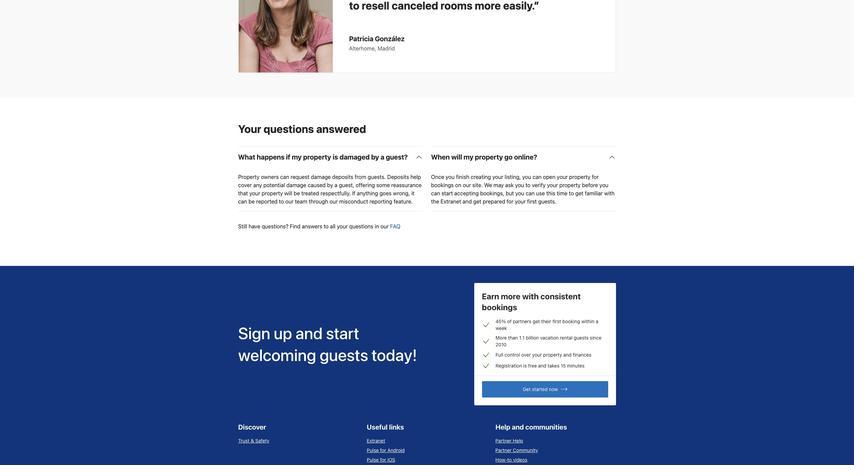 Task type: vqa. For each thing, say whether or not it's contained in the screenshot.
any at the left top
yes



Task type: describe. For each thing, give the bounding box(es) containing it.
pulse for pulse for ios
[[367, 457, 379, 463]]

can down the that
[[238, 199, 247, 205]]

by inside the what happens if my property is damaged by a guest? dropdown button
[[371, 153, 379, 161]]

discover
[[238, 423, 266, 431]]

partner community
[[496, 448, 539, 454]]

happens
[[257, 153, 285, 161]]

a for what happens if my property is damaged by a guest?
[[381, 153, 385, 161]]

0 horizontal spatial be
[[249, 199, 255, 205]]

partner help
[[496, 438, 524, 444]]

useful links
[[367, 423, 404, 431]]

partners
[[513, 319, 532, 325]]

started
[[532, 387, 548, 392]]

deposits
[[332, 174, 354, 180]]

you right listing, at the right of page
[[523, 174, 532, 180]]

listing,
[[505, 174, 521, 180]]

partner community link
[[496, 448, 539, 454]]

earn
[[482, 292, 500, 301]]

faq link
[[390, 224, 401, 230]]

some
[[377, 182, 390, 188]]

potential
[[264, 182, 285, 188]]

online?
[[515, 153, 538, 161]]

our down respectfully.
[[330, 199, 338, 205]]

up
[[274, 324, 292, 343]]

bookings inside "once you finish creating your listing, you can open your property for bookings on our site. we may ask you to verify your property before you can start accepting bookings, but you can use this time to get familiar with the extranet and get prepared for your first guests."
[[432, 182, 454, 188]]

any
[[253, 182, 262, 188]]

use
[[537, 190, 545, 197]]

how-to videos link
[[496, 457, 528, 463]]

today!
[[372, 346, 417, 365]]

from
[[355, 174, 367, 180]]

when will my property go online?
[[432, 153, 538, 161]]

help and communities
[[496, 423, 567, 431]]

will inside property owners can request damage deposits from guests. deposits help cover any potential damage caused by a guest, offering some reassurance that your property will be treated respectfully. if anything goes wrong, it can be reported to our team through our misconduct reporting feature.
[[285, 190, 292, 197]]

your inside property owners can request damage deposits from guests. deposits help cover any potential damage caused by a guest, offering some reassurance that your property will be treated respectfully. if anything goes wrong, it can be reported to our team through our misconduct reporting feature.
[[250, 190, 260, 197]]

property inside property owners can request damage deposits from guests. deposits help cover any potential damage caused by a guest, offering some reassurance that your property will be treated respectfully. if anything goes wrong, it can be reported to our team through our misconduct reporting feature.
[[262, 190, 283, 197]]

team
[[295, 199, 308, 205]]

property left go
[[475, 153, 503, 161]]

before
[[583, 182, 599, 188]]

for up the before
[[592, 174, 599, 180]]

bookings inside earn more with consistent bookings
[[482, 303, 518, 312]]

can left use at the top right of page
[[526, 190, 535, 197]]

if
[[286, 153, 291, 161]]

ios
[[388, 457, 396, 463]]

sign
[[238, 324, 271, 343]]

cover
[[238, 182, 252, 188]]

is inside dropdown button
[[333, 153, 338, 161]]

property up request at top left
[[303, 153, 331, 161]]

to inside property owners can request damage deposits from guests. deposits help cover any potential damage caused by a guest, offering some reassurance that your property will be treated respectfully. if anything goes wrong, it can be reported to our team through our misconduct reporting feature.
[[279, 199, 284, 205]]

through
[[309, 199, 328, 205]]

for left ios
[[380, 457, 387, 463]]

anything
[[357, 190, 378, 197]]

community
[[513, 448, 539, 454]]

site.
[[473, 182, 483, 188]]

my inside the what happens if my property is damaged by a guest? dropdown button
[[292, 153, 302, 161]]

earn more with consistent bookings
[[482, 292, 581, 312]]

welcoming
[[238, 346, 316, 365]]

a for 45% of partners get their first booking within a week
[[596, 319, 599, 325]]

that
[[238, 190, 248, 197]]

verify
[[532, 182, 546, 188]]

communities
[[526, 423, 567, 431]]

still
[[238, 224, 247, 230]]

you right 'once'
[[446, 174, 455, 180]]

deposits
[[388, 174, 409, 180]]

what
[[238, 153, 255, 161]]

since
[[590, 335, 602, 341]]

full control over your property and finances
[[496, 352, 592, 358]]

how-to videos
[[496, 457, 528, 463]]

time
[[557, 190, 568, 197]]

the
[[432, 199, 440, 205]]

with inside "once you finish creating your listing, you can open your property for bookings on our site. we may ask you to verify your property before you can start accepting bookings, but you can use this time to get familiar with the extranet and get prepared for your first guests."
[[605, 190, 615, 197]]

1 vertical spatial help
[[513, 438, 524, 444]]

alterhome,
[[349, 45, 376, 52]]

videos
[[513, 457, 528, 463]]

pulse for android link
[[367, 448, 405, 454]]

guest?
[[386, 153, 408, 161]]

creating
[[471, 174, 491, 180]]

takes
[[548, 363, 560, 369]]

and inside "once you finish creating your listing, you can open your property for bookings on our site. we may ask you to verify your property before you can start accepting bookings, but you can use this time to get familiar with the extranet and get prepared for your first guests."
[[463, 199, 472, 205]]

what happens if my property is damaged by a guest?
[[238, 153, 408, 161]]

more
[[496, 335, 507, 341]]

within
[[582, 319, 595, 325]]

safety
[[256, 438, 270, 444]]

billion
[[526, 335, 539, 341]]

to left videos
[[508, 457, 512, 463]]

and inside sign up and start welcoming guests today!
[[296, 324, 323, 343]]

have
[[249, 224, 260, 230]]

partner for partner help
[[496, 438, 512, 444]]

partner help link
[[496, 438, 524, 444]]

reassurance
[[392, 182, 422, 188]]

misconduct
[[339, 199, 368, 205]]

it
[[412, 190, 415, 197]]

get started now
[[523, 387, 558, 392]]

reported
[[256, 199, 278, 205]]

0 horizontal spatial damage
[[287, 182, 307, 188]]

wrong,
[[393, 190, 410, 197]]

property
[[238, 174, 260, 180]]

treated
[[302, 190, 319, 197]]

1 vertical spatial questions
[[350, 224, 374, 230]]

trust
[[238, 438, 250, 444]]

respectfully.
[[321, 190, 351, 197]]

0 horizontal spatial help
[[496, 423, 511, 431]]

trust & safety link
[[238, 438, 270, 444]]

accepting
[[455, 190, 479, 197]]

extranet inside "once you finish creating your listing, you can open your property for bookings on our site. we may ask you to verify your property before you can start accepting bookings, but you can use this time to get familiar with the extranet and get prepared for your first guests."
[[441, 199, 462, 205]]

once you finish creating your listing, you can open your property for bookings on our site. we may ask you to verify your property before you can start accepting bookings, but you can use this time to get familiar with the extranet and get prepared for your first guests.
[[432, 174, 615, 205]]

1.1
[[520, 335, 525, 341]]



Task type: locate. For each thing, give the bounding box(es) containing it.
damage
[[311, 174, 331, 180], [287, 182, 307, 188]]

ask
[[506, 182, 514, 188]]

with right more at the right of the page
[[523, 292, 539, 301]]

you right but
[[516, 190, 525, 197]]

property owners can request damage deposits from guests. deposits help cover any potential damage caused by a guest, offering some reassurance that your property will be treated respectfully. if anything goes wrong, it can be reported to our team through our misconduct reporting feature.
[[238, 174, 422, 205]]

of
[[508, 319, 512, 325]]

0 horizontal spatial will
[[285, 190, 292, 197]]

guest,
[[339, 182, 355, 188]]

1 vertical spatial partner
[[496, 448, 512, 454]]

see why she loves renting out her property on booking.com - meet patricia image
[[239, 0, 333, 73]]

1 vertical spatial be
[[249, 199, 255, 205]]

will right when
[[452, 153, 462, 161]]

can up potential
[[280, 174, 289, 180]]

0 vertical spatial start
[[442, 190, 453, 197]]

to
[[526, 182, 531, 188], [569, 190, 574, 197], [279, 199, 284, 205], [324, 224, 329, 230], [508, 457, 512, 463]]

your questions answered
[[238, 122, 366, 135]]

this
[[547, 190, 556, 197]]

1 vertical spatial will
[[285, 190, 292, 197]]

2 my from the left
[[464, 153, 474, 161]]

gonzález
[[375, 35, 405, 43]]

start
[[442, 190, 453, 197], [326, 324, 360, 343]]

1 my from the left
[[292, 153, 302, 161]]

guests inside more than 1.1 billion vacation rental guests since 2010
[[574, 335, 589, 341]]

questions?
[[262, 224, 289, 230]]

you up "familiar"
[[600, 182, 609, 188]]

extranet link
[[367, 438, 386, 444]]

a inside dropdown button
[[381, 153, 385, 161]]

1 horizontal spatial get
[[533, 319, 540, 325]]

goes
[[380, 190, 392, 197]]

first
[[528, 199, 537, 205], [553, 319, 562, 325]]

with right "familiar"
[[605, 190, 615, 197]]

pulse for ios link
[[367, 457, 396, 463]]

once
[[432, 174, 445, 180]]

1 horizontal spatial questions
[[350, 224, 374, 230]]

offering
[[356, 182, 375, 188]]

0 horizontal spatial my
[[292, 153, 302, 161]]

0 vertical spatial will
[[452, 153, 462, 161]]

faq
[[390, 224, 401, 230]]

get inside the 45% of partners get their first booking within a week
[[533, 319, 540, 325]]

their
[[542, 319, 552, 325]]

our inside "once you finish creating your listing, you can open your property for bookings on our site. we may ask you to verify your property before you can start accepting bookings, but you can use this time to get familiar with the extranet and get prepared for your first guests."
[[463, 182, 471, 188]]

a right within
[[596, 319, 599, 325]]

get down the before
[[576, 190, 584, 197]]

be up the team
[[294, 190, 300, 197]]

open
[[543, 174, 556, 180]]

a inside the 45% of partners get their first booking within a week
[[596, 319, 599, 325]]

feature.
[[394, 199, 413, 205]]

1 vertical spatial is
[[524, 363, 527, 369]]

pulse down extranet link
[[367, 448, 379, 454]]

first right their
[[553, 319, 562, 325]]

first down use at the top right of page
[[528, 199, 537, 205]]

1 horizontal spatial with
[[605, 190, 615, 197]]

and down accepting on the right of page
[[463, 199, 472, 205]]

0 vertical spatial damage
[[311, 174, 331, 180]]

more
[[501, 292, 521, 301]]

my inside when will my property go online? dropdown button
[[464, 153, 474, 161]]

how-
[[496, 457, 508, 463]]

guests. inside "once you finish creating your listing, you can open your property for bookings on our site. we may ask you to verify your property before you can start accepting bookings, but you can use this time to get familiar with the extranet and get prepared for your first guests."
[[539, 199, 557, 205]]

you right ask
[[516, 182, 525, 188]]

help up partner help link
[[496, 423, 511, 431]]

and right up
[[296, 324, 323, 343]]

property
[[303, 153, 331, 161], [475, 153, 503, 161], [570, 174, 591, 180], [560, 182, 581, 188], [262, 190, 283, 197], [544, 352, 563, 358]]

our right in at the top left
[[381, 224, 389, 230]]

2 pulse from the top
[[367, 457, 379, 463]]

android
[[388, 448, 405, 454]]

extranet
[[441, 199, 462, 205], [367, 438, 386, 444]]

full
[[496, 352, 504, 358]]

property up takes on the right bottom
[[544, 352, 563, 358]]

my up finish
[[464, 153, 474, 161]]

rental
[[560, 335, 573, 341]]

0 vertical spatial extranet
[[441, 199, 462, 205]]

1 horizontal spatial guests
[[574, 335, 589, 341]]

damaged
[[340, 153, 370, 161]]

1 vertical spatial extranet
[[367, 438, 386, 444]]

1 pulse from the top
[[367, 448, 379, 454]]

0 vertical spatial with
[[605, 190, 615, 197]]

prepared
[[483, 199, 506, 205]]

0 horizontal spatial start
[[326, 324, 360, 343]]

0 vertical spatial questions
[[264, 122, 314, 135]]

property down potential
[[262, 190, 283, 197]]

minutes
[[568, 363, 585, 369]]

familiar
[[585, 190, 603, 197]]

will down potential
[[285, 190, 292, 197]]

is
[[333, 153, 338, 161], [524, 363, 527, 369]]

2010
[[496, 342, 507, 348]]

bookings,
[[481, 190, 505, 197]]

answered
[[316, 122, 366, 135]]

consistent
[[541, 292, 581, 301]]

0 vertical spatial guests
[[574, 335, 589, 341]]

1 vertical spatial with
[[523, 292, 539, 301]]

2 vertical spatial get
[[533, 319, 540, 325]]

is left damaged
[[333, 153, 338, 161]]

extranet right the
[[441, 199, 462, 205]]

2 partner from the top
[[496, 448, 512, 454]]

trust & safety
[[238, 438, 270, 444]]

will inside dropdown button
[[452, 153, 462, 161]]

damage down request at top left
[[287, 182, 307, 188]]

1 vertical spatial guests.
[[539, 199, 557, 205]]

get down accepting on the right of page
[[474, 199, 482, 205]]

to left verify
[[526, 182, 531, 188]]

links
[[389, 423, 404, 431]]

1 horizontal spatial extranet
[[441, 199, 462, 205]]

questions left in at the top left
[[350, 224, 374, 230]]

0 horizontal spatial a
[[335, 182, 338, 188]]

but
[[506, 190, 514, 197]]

0 vertical spatial pulse
[[367, 448, 379, 454]]

0 horizontal spatial by
[[327, 182, 333, 188]]

0 vertical spatial by
[[371, 153, 379, 161]]

0 vertical spatial bookings
[[432, 182, 454, 188]]

2 vertical spatial a
[[596, 319, 599, 325]]

will
[[452, 153, 462, 161], [285, 190, 292, 197]]

on
[[456, 182, 462, 188]]

partner up partner community
[[496, 438, 512, 444]]

0 horizontal spatial bookings
[[432, 182, 454, 188]]

1 vertical spatial a
[[335, 182, 338, 188]]

partner up how-
[[496, 448, 512, 454]]

questions up if
[[264, 122, 314, 135]]

to right reported
[[279, 199, 284, 205]]

2 horizontal spatial a
[[596, 319, 599, 325]]

reporting
[[370, 199, 393, 205]]

pulse for android
[[367, 448, 405, 454]]

go
[[505, 153, 513, 161]]

0 vertical spatial be
[[294, 190, 300, 197]]

my
[[292, 153, 302, 161], [464, 153, 474, 161]]

caused
[[308, 182, 326, 188]]

when
[[432, 153, 450, 161]]

0 horizontal spatial extranet
[[367, 438, 386, 444]]

help up partner community
[[513, 438, 524, 444]]

useful
[[367, 423, 388, 431]]

what happens if my property is damaged by a guest? button
[[238, 153, 423, 162]]

may
[[494, 182, 504, 188]]

0 vertical spatial partner
[[496, 438, 512, 444]]

is left free
[[524, 363, 527, 369]]

0 vertical spatial help
[[496, 423, 511, 431]]

1 horizontal spatial a
[[381, 153, 385, 161]]

still have questions? find answers to all your questions in our faq
[[238, 224, 401, 230]]

a left guest? at the top of page
[[381, 153, 385, 161]]

pulse down pulse for android link
[[367, 457, 379, 463]]

sign up and start welcoming guests today!
[[238, 324, 417, 365]]

by inside property owners can request damage deposits from guests. deposits help cover any potential damage caused by a guest, offering some reassurance that your property will be treated respectfully. if anything goes wrong, it can be reported to our team through our misconduct reporting feature.
[[327, 182, 333, 188]]

start inside "once you finish creating your listing, you can open your property for bookings on our site. we may ask you to verify your property before you can start accepting bookings, but you can use this time to get familiar with the extranet and get prepared for your first guests."
[[442, 190, 453, 197]]

bookings down earn
[[482, 303, 518, 312]]

1 vertical spatial by
[[327, 182, 333, 188]]

when will my property go online? button
[[432, 153, 616, 162]]

0 horizontal spatial guests
[[320, 346, 369, 365]]

2 horizontal spatial get
[[576, 190, 584, 197]]

if
[[352, 190, 356, 197]]

1 horizontal spatial my
[[464, 153, 474, 161]]

0 horizontal spatial is
[[333, 153, 338, 161]]

1 horizontal spatial by
[[371, 153, 379, 161]]

can up the
[[432, 190, 440, 197]]

find
[[290, 224, 301, 230]]

and up partner help link
[[512, 423, 524, 431]]

and right free
[[539, 363, 547, 369]]

0 vertical spatial is
[[333, 153, 338, 161]]

first inside "once you finish creating your listing, you can open your property for bookings on our site. we may ask you to verify your property before you can start accepting bookings, but you can use this time to get familiar with the extranet and get prepared for your first guests."
[[528, 199, 537, 205]]

1 vertical spatial damage
[[287, 182, 307, 188]]

1 horizontal spatial will
[[452, 153, 462, 161]]

our up accepting on the right of page
[[463, 182, 471, 188]]

can up verify
[[533, 174, 542, 180]]

by right damaged
[[371, 153, 379, 161]]

damage up caused
[[311, 174, 331, 180]]

1 vertical spatial pulse
[[367, 457, 379, 463]]

1 horizontal spatial be
[[294, 190, 300, 197]]

madrid
[[378, 45, 395, 52]]

with inside earn more with consistent bookings
[[523, 292, 539, 301]]

1 vertical spatial bookings
[[482, 303, 518, 312]]

for down but
[[507, 199, 514, 205]]

guests. down this
[[539, 199, 557, 205]]

vacation
[[541, 335, 559, 341]]

0 horizontal spatial guests.
[[368, 174, 386, 180]]

bookings down 'once'
[[432, 182, 454, 188]]

0 vertical spatial guests.
[[368, 174, 386, 180]]

1 horizontal spatial start
[[442, 190, 453, 197]]

extranet up pulse for android
[[367, 438, 386, 444]]

be left reported
[[249, 199, 255, 205]]

control
[[505, 352, 520, 358]]

property up the before
[[570, 174, 591, 180]]

partner
[[496, 438, 512, 444], [496, 448, 512, 454]]

guests. inside property owners can request damage deposits from guests. deposits help cover any potential damage caused by a guest, offering some reassurance that your property will be treated respectfully. if anything goes wrong, it can be reported to our team through our misconduct reporting feature.
[[368, 174, 386, 180]]

by up respectfully.
[[327, 182, 333, 188]]

a up respectfully.
[[335, 182, 338, 188]]

pulse for ios
[[367, 457, 396, 463]]

1 horizontal spatial guests.
[[539, 199, 557, 205]]

get left their
[[533, 319, 540, 325]]

more than 1.1 billion vacation rental guests since 2010
[[496, 335, 602, 348]]

1 vertical spatial start
[[326, 324, 360, 343]]

a inside property owners can request damage deposits from guests. deposits help cover any potential damage caused by a guest, offering some reassurance that your property will be treated respectfully. if anything goes wrong, it can be reported to our team through our misconduct reporting feature.
[[335, 182, 338, 188]]

partner for partner community
[[496, 448, 512, 454]]

for up the pulse for ios link
[[380, 448, 387, 454]]

all
[[330, 224, 336, 230]]

1 partner from the top
[[496, 438, 512, 444]]

registration is free and takes 15 minutes
[[496, 363, 585, 369]]

property up time
[[560, 182, 581, 188]]

guests inside sign up and start welcoming guests today!
[[320, 346, 369, 365]]

get
[[523, 387, 531, 392]]

1 horizontal spatial help
[[513, 438, 524, 444]]

1 vertical spatial get
[[474, 199, 482, 205]]

patricia
[[349, 35, 374, 43]]

1 horizontal spatial is
[[524, 363, 527, 369]]

my right if
[[292, 153, 302, 161]]

1 vertical spatial first
[[553, 319, 562, 325]]

now
[[549, 387, 558, 392]]

0 vertical spatial get
[[576, 190, 584, 197]]

first inside the 45% of partners get their first booking within a week
[[553, 319, 562, 325]]

our left the team
[[286, 199, 294, 205]]

1 vertical spatial guests
[[320, 346, 369, 365]]

0 horizontal spatial get
[[474, 199, 482, 205]]

45% of partners get their first booking within a week
[[496, 319, 599, 331]]

your
[[238, 122, 262, 135]]

0 vertical spatial first
[[528, 199, 537, 205]]

0 vertical spatial a
[[381, 153, 385, 161]]

1 horizontal spatial bookings
[[482, 303, 518, 312]]

and up 15
[[564, 352, 572, 358]]

1 horizontal spatial first
[[553, 319, 562, 325]]

guests. up some
[[368, 174, 386, 180]]

start inside sign up and start welcoming guests today!
[[326, 324, 360, 343]]

0 horizontal spatial with
[[523, 292, 539, 301]]

guests.
[[368, 174, 386, 180], [539, 199, 557, 205]]

than
[[509, 335, 518, 341]]

week
[[496, 326, 507, 331]]

1 horizontal spatial damage
[[311, 174, 331, 180]]

pulse for pulse for android
[[367, 448, 379, 454]]

with
[[605, 190, 615, 197], [523, 292, 539, 301]]

0 horizontal spatial questions
[[264, 122, 314, 135]]

to left 'all'
[[324, 224, 329, 230]]

0 horizontal spatial first
[[528, 199, 537, 205]]

to right time
[[569, 190, 574, 197]]



